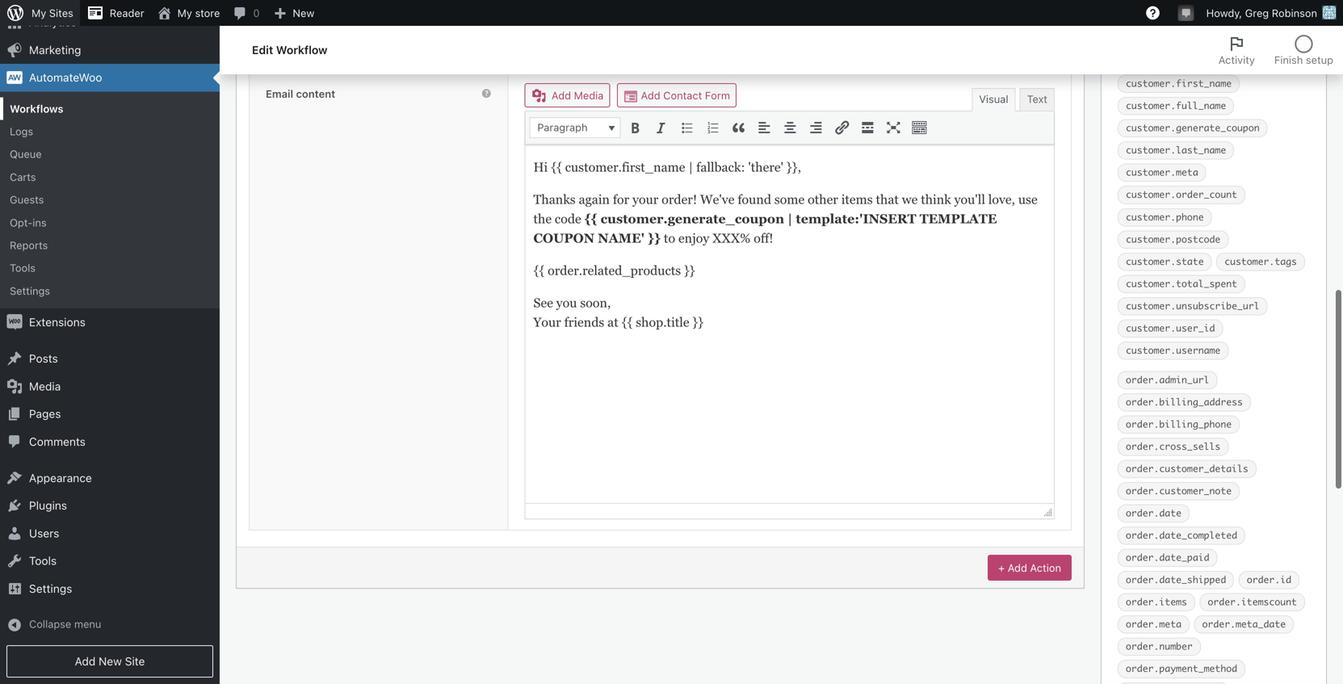 Task type: describe. For each thing, give the bounding box(es) containing it.
customer.postcode
[[1126, 233, 1221, 245]]

1 vertical spatial settings
[[29, 582, 72, 595]]

automatewoo
[[29, 71, 102, 84]]

finish setup
[[1275, 54, 1334, 66]]

2 settings link from the top
[[0, 575, 220, 603]]

guests link
[[0, 188, 220, 211]]

order.number
[[1126, 641, 1193, 653]]

extensions
[[29, 316, 86, 329]]

template
[[266, 40, 313, 52]]

marketing
[[29, 43, 81, 56]]

order.customer_details
[[1126, 463, 1249, 475]]

opt-ins
[[10, 216, 47, 228]]

my for my store
[[177, 7, 192, 19]]

comments
[[29, 435, 86, 448]]

greg
[[1246, 7, 1270, 19]]

customer.user_id
[[1126, 322, 1216, 334]]

order.customer_note
[[1126, 485, 1232, 497]]

order.id
[[1247, 574, 1292, 586]]

action
[[1031, 562, 1062, 574]]

customer.unsubscribe_url
[[1126, 300, 1260, 312]]

order.meta
[[1126, 619, 1182, 630]]

order.billing_address
[[1126, 396, 1243, 408]]

email
[[266, 88, 293, 100]]

analytics link
[[0, 9, 220, 36]]

reports link
[[0, 234, 220, 257]]

automatewoo link
[[0, 64, 220, 92]]

menu
[[74, 618, 101, 630]]

order.date
[[1126, 507, 1182, 519]]

customer.tags
[[1225, 256, 1298, 267]]

order.payment_method
[[1126, 663, 1238, 675]]

media inside add media button
[[574, 89, 604, 101]]

order.meta_date
[[1203, 619, 1286, 630]]

0
[[253, 7, 260, 19]]

add new site
[[75, 655, 145, 668]]

paragraph
[[538, 121, 588, 133]]

posts link
[[0, 345, 220, 373]]

users link
[[0, 520, 220, 548]]

order.date_shipped
[[1126, 574, 1227, 586]]

pages
[[29, 407, 61, 421]]

+
[[999, 562, 1005, 574]]

notification image
[[1180, 6, 1193, 19]]

reader
[[110, 7, 144, 19]]

0 vertical spatial settings
[[10, 285, 50, 297]]

appearance
[[29, 471, 92, 485]]

add for add media
[[552, 89, 571, 101]]

order.date_paid
[[1126, 552, 1210, 564]]

text button
[[1020, 88, 1055, 111]]

workflows link
[[0, 97, 220, 120]]

edit workflow
[[252, 43, 328, 57]]

customer.generate_coupon
[[1126, 122, 1260, 134]]

finish
[[1275, 54, 1304, 66]]

guests
[[10, 194, 44, 206]]

plugins link
[[0, 492, 220, 520]]

howdy,
[[1207, 7, 1243, 19]]

activity
[[1219, 54, 1256, 66]]

customer.last_name
[[1126, 144, 1227, 156]]

plugins
[[29, 499, 67, 512]]

my store link
[[151, 0, 227, 26]]

finish setup button
[[1265, 26, 1344, 74]]

toolbar navigation
[[0, 0, 1344, 29]]

carts link
[[0, 166, 220, 188]]

0 vertical spatial tools
[[10, 262, 36, 274]]

collapse menu button
[[0, 612, 220, 639]]

add media
[[549, 89, 604, 101]]

customer.order_count
[[1126, 189, 1238, 201]]

media link
[[0, 373, 220, 400]]

reader link
[[80, 0, 151, 26]]

email content
[[266, 88, 336, 100]]

customer.meta
[[1126, 167, 1199, 178]]

contact
[[664, 89, 702, 101]]

new inside "link"
[[293, 7, 315, 19]]

1 tools link from the top
[[0, 257, 220, 279]]

howdy, greg robinson
[[1207, 7, 1318, 19]]

pages link
[[0, 400, 220, 428]]

ins
[[33, 216, 47, 228]]



Task type: vqa. For each thing, say whether or not it's contained in the screenshot.
Add New Site
yes



Task type: locate. For each thing, give the bounding box(es) containing it.
my
[[32, 7, 46, 19], [177, 7, 192, 19]]

store
[[195, 7, 220, 19]]

settings
[[10, 285, 50, 297], [29, 582, 72, 595]]

posts
[[29, 352, 58, 365]]

robinson
[[1272, 7, 1318, 19]]

settings link up 'collapse menu' dropdown button
[[0, 575, 220, 603]]

tools
[[10, 262, 36, 274], [29, 554, 57, 568]]

1 horizontal spatial new
[[293, 7, 315, 19]]

0 vertical spatial media
[[574, 89, 604, 101]]

add contact form button
[[617, 83, 737, 107]]

appearance link
[[0, 465, 220, 492]]

settings up extensions
[[10, 285, 50, 297]]

workflows
[[10, 102, 63, 115]]

0 link
[[227, 0, 266, 26]]

my sites link
[[0, 0, 80, 26]]

order.date_completed
[[1126, 530, 1238, 541]]

reports
[[10, 239, 48, 251]]

customer.state
[[1126, 256, 1204, 267]]

+ add action
[[999, 562, 1062, 574]]

media up paragraph button in the left of the page
[[574, 89, 604, 101]]

tab list containing activity
[[1209, 26, 1344, 74]]

1 vertical spatial media
[[29, 380, 61, 393]]

analytics
[[29, 16, 77, 29]]

+ add action link
[[988, 555, 1072, 581]]

my store
[[177, 7, 220, 19]]

tools down users
[[29, 554, 57, 568]]

1 settings link from the top
[[0, 279, 220, 302]]

settings link
[[0, 279, 220, 302], [0, 575, 220, 603]]

my left sites
[[32, 7, 46, 19]]

media inside media link
[[29, 380, 61, 393]]

add
[[552, 89, 571, 101], [641, 89, 661, 101], [1008, 562, 1028, 574], [75, 655, 96, 668]]

add new site link
[[6, 646, 213, 678]]

1 my from the left
[[32, 7, 46, 19]]

customer.username
[[1126, 345, 1221, 356]]

add down "menu"
[[75, 655, 96, 668]]

tools link down opt-ins link
[[0, 257, 220, 279]]

tools down the reports
[[10, 262, 36, 274]]

new up template
[[293, 7, 315, 19]]

opt-ins link
[[0, 211, 220, 234]]

queue
[[10, 148, 42, 160]]

new left site
[[99, 655, 122, 668]]

0 vertical spatial tools link
[[0, 257, 220, 279]]

2 my from the left
[[177, 7, 192, 19]]

None text field
[[525, 0, 1056, 13]]

customer.first_name
[[1126, 78, 1232, 89]]

my for my sites
[[32, 7, 46, 19]]

1 vertical spatial tools
[[29, 554, 57, 568]]

carts
[[10, 171, 36, 183]]

0 vertical spatial settings link
[[0, 279, 220, 302]]

0 horizontal spatial new
[[99, 655, 122, 668]]

order.billing_phone
[[1126, 419, 1232, 430]]

settings link up extensions link
[[0, 279, 220, 302]]

logs link
[[0, 120, 220, 143]]

add for add contact form
[[641, 89, 661, 101]]

new link
[[266, 0, 321, 26]]

text
[[1027, 93, 1048, 105]]

order.items
[[1126, 596, 1188, 608]]

add left contact in the top of the page
[[641, 89, 661, 101]]

order.admin_url
[[1126, 374, 1210, 386]]

form
[[705, 89, 731, 101]]

activity button
[[1209, 26, 1265, 74]]

tools link
[[0, 257, 220, 279], [0, 548, 220, 575]]

0 horizontal spatial media
[[29, 380, 61, 393]]

settings up collapse
[[29, 582, 72, 595]]

extensions link
[[0, 309, 220, 336]]

add media button
[[525, 83, 610, 107]]

order.cross_sells
[[1126, 441, 1221, 452]]

tab list
[[1209, 26, 1344, 74]]

1 vertical spatial new
[[99, 655, 122, 668]]

opt-
[[10, 216, 33, 228]]

media up 'pages'
[[29, 380, 61, 393]]

tools link down the plugins link
[[0, 548, 220, 575]]

0 vertical spatial new
[[293, 7, 315, 19]]

collapse menu
[[29, 618, 101, 630]]

0 horizontal spatial my
[[32, 7, 46, 19]]

site
[[125, 655, 145, 668]]

sites
[[49, 7, 73, 19]]

customer.total_spent
[[1126, 278, 1238, 290]]

paragraph button
[[530, 118, 620, 137]]

collapse
[[29, 618, 71, 630]]

customer.phone
[[1126, 211, 1204, 223]]

add contact form
[[638, 89, 731, 101]]

2 tools link from the top
[[0, 548, 220, 575]]

1 vertical spatial tools link
[[0, 548, 220, 575]]

add for add new site
[[75, 655, 96, 668]]

my left store
[[177, 7, 192, 19]]

new
[[293, 7, 315, 19], [99, 655, 122, 668]]

queue link
[[0, 143, 220, 166]]

add right +
[[1008, 562, 1028, 574]]

1 horizontal spatial my
[[177, 7, 192, 19]]

setup
[[1306, 54, 1334, 66]]

customer.full_name
[[1126, 100, 1227, 112]]

users
[[29, 527, 59, 540]]

add up paragraph
[[552, 89, 571, 101]]

logs
[[10, 125, 33, 137]]

content
[[296, 88, 336, 100]]

order.itemscount
[[1208, 596, 1298, 608]]

edit
[[252, 43, 273, 57]]

1 vertical spatial settings link
[[0, 575, 220, 603]]

comments link
[[0, 428, 220, 456]]

paragraph button
[[530, 117, 621, 138]]

1 horizontal spatial media
[[574, 89, 604, 101]]

customer.company
[[1126, 11, 1216, 23]]



